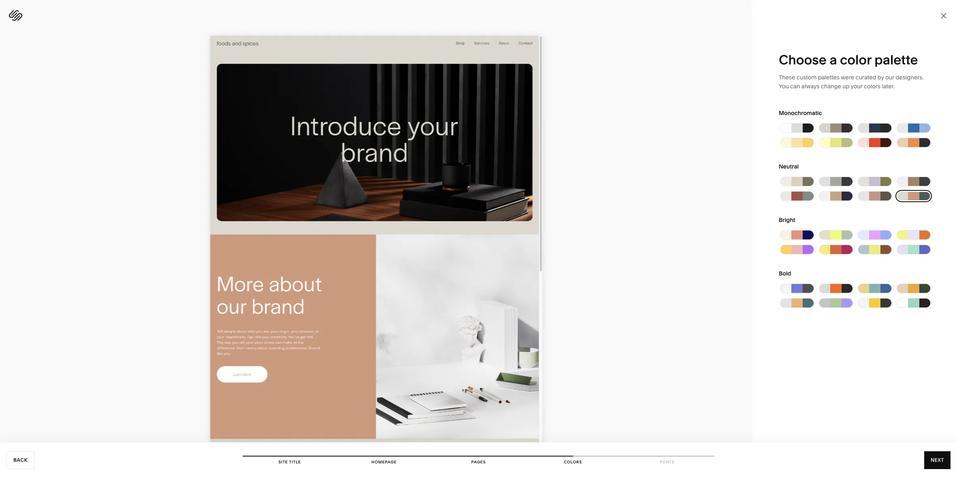 Task type: locate. For each thing, give the bounding box(es) containing it.
choose a color palette
[[779, 52, 919, 68]]

palette
[[875, 52, 919, 68]]

bright
[[779, 216, 796, 224]]

choose
[[779, 52, 827, 68]]

fonts
[[660, 460, 675, 464]]

bold
[[779, 270, 792, 277]]

our
[[886, 74, 895, 81]]

you
[[779, 83, 789, 90]]

these
[[779, 74, 796, 81]]

site title
[[279, 460, 301, 464]]

homepage
[[372, 460, 397, 464]]

back button
[[6, 451, 34, 469]]

colors
[[864, 83, 881, 90]]



Task type: describe. For each thing, give the bounding box(es) containing it.
colors
[[564, 460, 582, 464]]

these custom palettes were curated by our designers. you can always change up your colors later.
[[779, 74, 924, 90]]

your
[[851, 83, 863, 90]]

later.
[[882, 83, 895, 90]]

change
[[821, 83, 842, 90]]

neutral
[[779, 163, 799, 170]]

next button
[[925, 451, 951, 469]]

pages
[[472, 460, 486, 464]]

back
[[13, 457, 28, 463]]

palettes
[[819, 74, 840, 81]]

site
[[279, 460, 288, 464]]

designers.
[[896, 74, 924, 81]]

color
[[841, 52, 872, 68]]

by
[[878, 74, 885, 81]]

curated
[[856, 74, 877, 81]]

next
[[931, 457, 945, 463]]

can
[[791, 83, 801, 90]]

a
[[830, 52, 838, 68]]

always
[[802, 83, 820, 90]]

were
[[841, 74, 855, 81]]

monochromatic
[[779, 109, 823, 117]]

up
[[843, 83, 850, 90]]

title
[[289, 460, 301, 464]]

custom
[[797, 74, 817, 81]]



